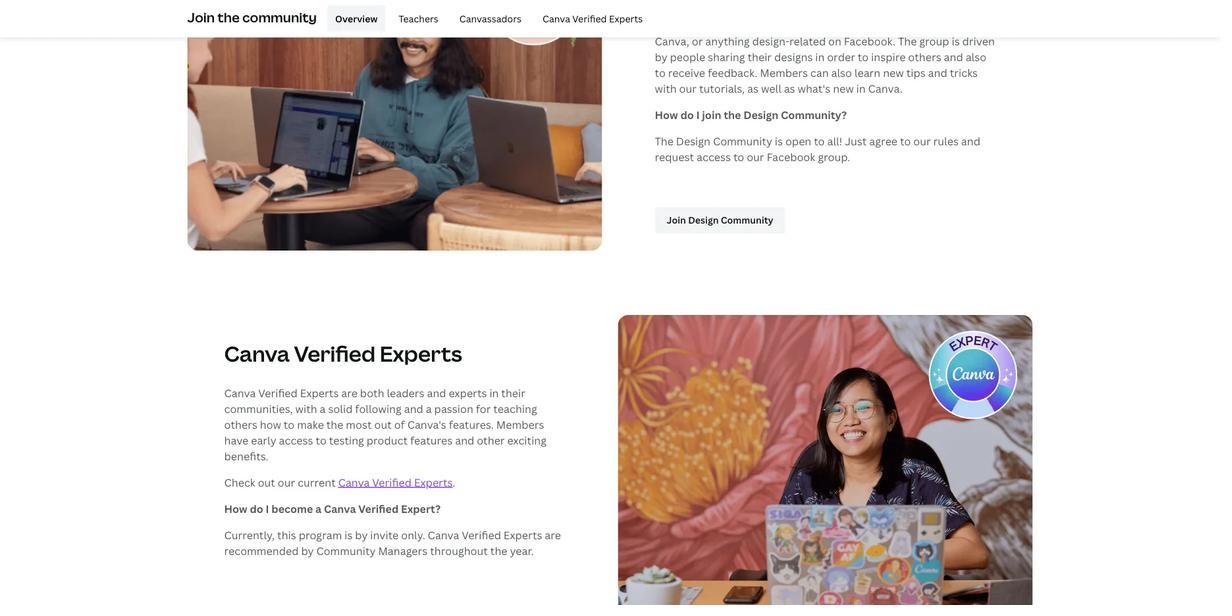 Task type: vqa. For each thing, say whether or not it's contained in the screenshot.
canva verified experts
yes



Task type: describe. For each thing, give the bounding box(es) containing it.
program
[[299, 528, 342, 542]]

designs
[[774, 50, 813, 64]]

solid
[[328, 402, 353, 416]]

in down 'learn'
[[856, 82, 866, 96]]

users
[[835, 18, 863, 32]]

overview link
[[327, 5, 385, 32]]

a right become
[[315, 502, 321, 516]]

other
[[477, 433, 505, 448]]

of
[[394, 418, 405, 432]]

menu bar containing overview
[[322, 5, 651, 32]]

and down leaders
[[404, 402, 423, 416]]

members inside 'established in 2016, the canva design community is the go-to space and community for all canva users to discuss everything canva, or anything design-related on facebook. the group is driven by people sharing their designs in order to inspire others and also to receive feedback. members can also learn new tips and tricks with our tutorials, as well as what's new in canva.'
[[760, 66, 808, 80]]

canva's
[[407, 418, 446, 432]]

community inside 'established in 2016, the canva design community is the go-to space and community for all canva users to discuss everything canva, or anything design-related on facebook. the group is driven by people sharing their designs in order to inspire others and also to receive feedback. members can also learn new tips and tricks with our tutorials, as well as what's new in canva.'
[[849, 3, 908, 17]]

facebook
[[767, 150, 815, 164]]

exciting
[[507, 433, 547, 448]]

experts
[[449, 386, 487, 400]]

only.
[[401, 528, 425, 542]]

0 horizontal spatial canva verified experts
[[224, 339, 462, 368]]

overview
[[335, 12, 378, 25]]

for inside canva verified experts are both leaders and experts in their communities, with a solid following and a passion for teaching others how to make the most out of canva's features. members have early access to testing product features and other exciting benefits.
[[476, 402, 491, 416]]

a left solid
[[320, 402, 326, 416]]

tutorials,
[[699, 82, 745, 96]]

canva inside currently, this program is by invite only. canva verified experts are recommended by community managers throughout the year.
[[428, 528, 459, 542]]

early
[[251, 433, 276, 448]]

space
[[655, 18, 685, 32]]

others inside canva verified experts are both leaders and experts in their communities, with a solid following and a passion for teaching others how to make the most out of canva's features. members have early access to testing product features and other exciting benefits.
[[224, 418, 257, 432]]

the inside canva verified experts are both leaders and experts in their communities, with a solid following and a passion for teaching others how to make the most out of canva's features. members have early access to testing product features and other exciting benefits.
[[326, 418, 343, 432]]

to right the agree
[[900, 134, 911, 148]]

teachers
[[399, 12, 438, 25]]

canva.
[[868, 82, 903, 96]]

.
[[453, 476, 455, 490]]

community inside the design community is open to all! just agree to our rules and request access to our facebook group.
[[713, 134, 772, 148]]

group.
[[818, 150, 850, 164]]

canva inside canva verified experts are both leaders and experts in their communities, with a solid following and a passion for teaching others how to make the most out of canva's features. members have early access to testing product features and other exciting benefits.
[[224, 386, 256, 400]]

canva,
[[655, 34, 689, 48]]

teaching
[[493, 402, 537, 416]]

communities,
[[224, 402, 293, 416]]

1 vertical spatial out
[[258, 476, 275, 490]]

invite
[[370, 528, 399, 542]]

community inside currently, this program is by invite only. canva verified experts are recommended by community managers throughout the year.
[[316, 544, 376, 558]]

with inside canva verified experts are both leaders and experts in their communities, with a solid following and a passion for teaching others how to make the most out of canva's features. members have early access to testing product features and other exciting benefits.
[[295, 402, 317, 416]]

throughout
[[430, 544, 488, 558]]

on
[[828, 34, 841, 48]]

community inside 'established in 2016, the canva design community is the go-to space and community for all canva users to discuss everything canva, or anything design-related on facebook. the group is driven by people sharing their designs in order to inspire others and also to receive feedback. members can also learn new tips and tricks with our tutorials, as well as what's new in canva.'
[[709, 18, 767, 32]]

is down everything
[[952, 34, 960, 48]]

established in 2016, the canva design community is the go-to space and community for all canva users to discuss everything canva, or anything design-related on facebook. the group is driven by people sharing their designs in order to inspire others and also to receive feedback. members can also learn new tips and tricks with our tutorials, as well as what's new in canva.
[[655, 3, 995, 96]]

or
[[692, 34, 703, 48]]

how for how do i join the design community?
[[655, 108, 678, 122]]

for inside 'established in 2016, the canva design community is the go-to space and community for all canva users to discuss everything canva, or anything design-related on facebook. the group is driven by people sharing their designs in order to inspire others and also to receive feedback. members can also learn new tips and tricks with our tutorials, as well as what's new in canva.'
[[769, 18, 784, 32]]

0 horizontal spatial community
[[242, 8, 317, 26]]

1 horizontal spatial new
[[883, 66, 904, 80]]

testing
[[329, 433, 364, 448]]

1 vertical spatial canva verified experts link
[[338, 476, 453, 490]]

agree
[[869, 134, 897, 148]]

can
[[810, 66, 829, 80]]

0 vertical spatial also
[[966, 50, 986, 64]]

to up 'learn'
[[858, 50, 869, 64]]

discuss
[[879, 18, 916, 32]]

i for join
[[696, 108, 700, 122]]

and up or
[[687, 18, 706, 32]]

become
[[271, 502, 313, 516]]

and up tricks
[[944, 50, 963, 64]]

design for canva
[[812, 3, 846, 17]]

experts inside canva verified experts are both leaders and experts in their communities, with a solid following and a passion for teaching others how to make the most out of canva's features. members have early access to testing product features and other exciting benefits.
[[300, 386, 339, 400]]

check out our current canva verified experts .
[[224, 476, 455, 490]]

the inside 'established in 2016, the canva design community is the go-to space and community for all canva users to discuss everything canva, or anything design-related on facebook. the group is driven by people sharing their designs in order to inspire others and also to receive feedback. members can also learn new tips and tricks with our tutorials, as well as what's new in canva.'
[[898, 34, 917, 48]]

canva verified experts inside menu bar
[[543, 12, 643, 25]]

experts up the expert?
[[414, 476, 453, 490]]

canva verified experts are both leaders and experts in their communities, with a solid following and a passion for teaching others how to make the most out of canva's features. members have early access to testing product features and other exciting benefits.
[[224, 386, 547, 463]]

group
[[919, 34, 949, 48]]

make
[[297, 418, 324, 432]]

our inside 'established in 2016, the canva design community is the go-to space and community for all canva users to discuss everything canva, or anything design-related on facebook. the group is driven by people sharing their designs in order to inspire others and also to receive feedback. members can also learn new tips and tricks with our tutorials, as well as what's new in canva.'
[[679, 82, 697, 96]]

is up discuss
[[911, 3, 919, 17]]

features
[[410, 433, 453, 448]]

are inside canva verified experts are both leaders and experts in their communities, with a solid following and a passion for teaching others how to make the most out of canva's features. members have early access to testing product features and other exciting benefits.
[[341, 386, 358, 400]]

join
[[187, 8, 215, 26]]

people
[[670, 50, 705, 64]]

with inside 'established in 2016, the canva design community is the go-to space and community for all canva users to discuss everything canva, or anything design-related on facebook. the group is driven by people sharing their designs in order to inspire others and also to receive feedback. members can also learn new tips and tricks with our tutorials, as well as what's new in canva.'
[[655, 82, 677, 96]]

what's
[[798, 82, 830, 96]]

have
[[224, 433, 248, 448]]

1 vertical spatial also
[[831, 66, 852, 80]]

our left facebook
[[747, 150, 764, 164]]

the inside the design community is open to all! just agree to our rules and request access to our facebook group.
[[655, 134, 674, 148]]

access inside the design community is open to all! just agree to our rules and request access to our facebook group.
[[697, 150, 731, 164]]

currently, this program is by invite only. canva verified experts are recommended by community managers throughout the year.
[[224, 528, 561, 558]]

join the community
[[187, 8, 317, 26]]

in up can
[[815, 50, 825, 64]]

their inside 'established in 2016, the canva design community is the go-to space and community for all canva users to discuss everything canva, or anything design-related on facebook. the group is driven by people sharing their designs in order to inspire others and also to receive feedback. members can also learn new tips and tricks with our tutorials, as well as what's new in canva.'
[[748, 50, 772, 64]]

to down how do i join the design community?
[[733, 150, 744, 164]]

currently,
[[224, 528, 275, 542]]

experts up leaders
[[380, 339, 462, 368]]

just
[[845, 134, 867, 148]]

all!
[[827, 134, 842, 148]]

canvassadors link
[[452, 5, 529, 32]]



Task type: locate. For each thing, give the bounding box(es) containing it.
current
[[298, 476, 336, 490]]

1 vertical spatial access
[[279, 433, 313, 448]]

how do i become a canva verified expert?
[[224, 502, 441, 516]]

feedback.
[[708, 66, 757, 80]]

community
[[849, 3, 908, 17], [713, 134, 772, 148], [316, 544, 376, 558]]

0 vertical spatial canva verified experts link
[[535, 5, 651, 32]]

canva verified experts
[[543, 12, 643, 25], [224, 339, 462, 368]]

1 vertical spatial canva verified experts
[[224, 339, 462, 368]]

0 horizontal spatial community
[[316, 544, 376, 558]]

1 vertical spatial with
[[295, 402, 317, 416]]

facebook.
[[844, 34, 896, 48]]

their
[[748, 50, 772, 64], [501, 386, 525, 400]]

0 vertical spatial members
[[760, 66, 808, 80]]

0 vertical spatial how
[[655, 108, 678, 122]]

design inside 'established in 2016, the canva design community is the go-to space and community for all canva users to discuss everything canva, or anything design-related on facebook. the group is driven by people sharing their designs in order to inspire others and also to receive feedback. members can also learn new tips and tricks with our tutorials, as well as what's new in canva.'
[[812, 3, 846, 17]]

others up tips
[[908, 50, 941, 64]]

0 horizontal spatial out
[[258, 476, 275, 490]]

as
[[747, 82, 759, 96], [784, 82, 795, 96]]

0 horizontal spatial the
[[655, 134, 674, 148]]

how do i join the design community?
[[655, 108, 847, 122]]

how down the check
[[224, 502, 247, 516]]

and right tips
[[928, 66, 947, 80]]

their inside canva verified experts are both leaders and experts in their communities, with a solid following and a passion for teaching others how to make the most out of canva's features. members have early access to testing product features and other exciting benefits.
[[501, 386, 525, 400]]

1 horizontal spatial community
[[713, 134, 772, 148]]

teachers link
[[391, 5, 446, 32]]

is right program
[[345, 528, 353, 542]]

to up everything
[[957, 3, 968, 17]]

how up request
[[655, 108, 678, 122]]

0 vertical spatial out
[[374, 418, 392, 432]]

in
[[716, 3, 726, 17], [815, 50, 825, 64], [856, 82, 866, 96], [489, 386, 499, 400]]

others inside 'established in 2016, the canva design community is the go-to space and community for all canva users to discuss everything canva, or anything design-related on facebook. the group is driven by people sharing their designs in order to inspire others and also to receive feedback. members can also learn new tips and tricks with our tutorials, as well as what's new in canva.'
[[908, 50, 941, 64]]

members inside canva verified experts are both leaders and experts in their communities, with a solid following and a passion for teaching others how to make the most out of canva's features. members have early access to testing product features and other exciting benefits.
[[496, 418, 544, 432]]

1 vertical spatial new
[[833, 82, 854, 96]]

and inside the design community is open to all! just agree to our rules and request access to our facebook group.
[[961, 134, 980, 148]]

in right "experts"
[[489, 386, 499, 400]]

0 vertical spatial for
[[769, 18, 784, 32]]

1 vertical spatial their
[[501, 386, 525, 400]]

by down canva,
[[655, 50, 667, 64]]

menu bar
[[322, 5, 651, 32]]

1 horizontal spatial how
[[655, 108, 678, 122]]

i
[[696, 108, 700, 122], [266, 502, 269, 516]]

1 horizontal spatial design
[[743, 108, 778, 122]]

well
[[761, 82, 781, 96]]

i left join
[[696, 108, 700, 122]]

everything
[[919, 18, 973, 32]]

0 vertical spatial by
[[655, 50, 667, 64]]

design for the
[[743, 108, 778, 122]]

1 horizontal spatial access
[[697, 150, 731, 164]]

established
[[655, 3, 714, 17]]

and up passion
[[427, 386, 446, 400]]

verified inside canva verified experts are both leaders and experts in their communities, with a solid following and a passion for teaching others how to make the most out of canva's features. members have early access to testing product features and other exciting benefits.
[[258, 386, 298, 400]]

1 vertical spatial design
[[743, 108, 778, 122]]

to down make
[[316, 433, 326, 448]]

design down the well
[[743, 108, 778, 122]]

2 horizontal spatial by
[[655, 50, 667, 64]]

0 vertical spatial canva verified experts
[[543, 12, 643, 25]]

design inside the design community is open to all! just agree to our rules and request access to our facebook group.
[[676, 134, 710, 148]]

new down inspire
[[883, 66, 904, 80]]

the
[[758, 3, 775, 17], [921, 3, 938, 17], [217, 8, 240, 26], [724, 108, 741, 122], [326, 418, 343, 432], [490, 544, 507, 558]]

community down how do i join the design community?
[[713, 134, 772, 148]]

order
[[827, 50, 855, 64]]

2 vertical spatial community
[[316, 544, 376, 558]]

anything
[[705, 34, 750, 48]]

are inside currently, this program is by invite only. canva verified experts are recommended by community managers throughout the year.
[[545, 528, 561, 542]]

1 vertical spatial are
[[545, 528, 561, 542]]

their down design-
[[748, 50, 772, 64]]

i for become
[[266, 502, 269, 516]]

most
[[346, 418, 372, 432]]

2 as from the left
[[784, 82, 795, 96]]

learn
[[854, 66, 880, 80]]

1 horizontal spatial out
[[374, 418, 392, 432]]

1 horizontal spatial do
[[680, 108, 694, 122]]

expert?
[[401, 502, 441, 516]]

1 horizontal spatial canva verified experts
[[543, 12, 643, 25]]

as left the well
[[747, 82, 759, 96]]

1 vertical spatial by
[[355, 528, 368, 542]]

a
[[320, 402, 326, 416], [426, 402, 432, 416], [315, 502, 321, 516]]

new right what's
[[833, 82, 854, 96]]

0 horizontal spatial do
[[250, 502, 263, 516]]

in inside canva verified experts are both leaders and experts in their communities, with a solid following and a passion for teaching others how to make the most out of canva's features. members have early access to testing product features and other exciting benefits.
[[489, 386, 499, 400]]

to up facebook.
[[865, 18, 876, 32]]

others
[[908, 50, 941, 64], [224, 418, 257, 432]]

by left the "invite"
[[355, 528, 368, 542]]

for left all
[[769, 18, 784, 32]]

i left become
[[266, 502, 269, 516]]

0 horizontal spatial by
[[301, 544, 314, 558]]

access inside canva verified experts are both leaders and experts in their communities, with a solid following and a passion for teaching others how to make the most out of canva's features. members have early access to testing product features and other exciting benefits.
[[279, 433, 313, 448]]

out
[[374, 418, 392, 432], [258, 476, 275, 490]]

as right the well
[[784, 82, 795, 96]]

1 horizontal spatial the
[[898, 34, 917, 48]]

experts up year.
[[504, 528, 542, 542]]

0 horizontal spatial i
[[266, 502, 269, 516]]

canva verified experts link
[[535, 5, 651, 32], [338, 476, 453, 490]]

1 horizontal spatial as
[[784, 82, 795, 96]]

canva inside menu bar
[[543, 12, 570, 25]]

with up make
[[295, 402, 317, 416]]

product
[[367, 433, 408, 448]]

0 vertical spatial are
[[341, 386, 358, 400]]

0 vertical spatial access
[[697, 150, 731, 164]]

0 vertical spatial i
[[696, 108, 700, 122]]

with down receive on the right
[[655, 82, 677, 96]]

design up request
[[676, 134, 710, 148]]

leaders
[[387, 386, 424, 400]]

by
[[655, 50, 667, 64], [355, 528, 368, 542], [301, 544, 314, 558]]

2 vertical spatial design
[[676, 134, 710, 148]]

is left open
[[775, 134, 783, 148]]

out inside canva verified experts are both leaders and experts in their communities, with a solid following and a passion for teaching others how to make the most out of canva's features. members have early access to testing product features and other exciting benefits.
[[374, 418, 392, 432]]

by inside 'established in 2016, the canva design community is the go-to space and community for all canva users to discuss everything canva, or anything design-related on facebook. the group is driven by people sharing their designs in order to inspire others and also to receive feedback. members can also learn new tips and tricks with our tutorials, as well as what's new in canva.'
[[655, 50, 667, 64]]

go-
[[941, 3, 957, 17]]

0 vertical spatial new
[[883, 66, 904, 80]]

to left all!
[[814, 134, 825, 148]]

community?
[[781, 108, 847, 122]]

do for join
[[680, 108, 694, 122]]

all
[[787, 18, 799, 32]]

1 as from the left
[[747, 82, 759, 96]]

a up canva's
[[426, 402, 432, 416]]

access
[[697, 150, 731, 164], [279, 433, 313, 448]]

also down order
[[831, 66, 852, 80]]

new
[[883, 66, 904, 80], [833, 82, 854, 96]]

with
[[655, 82, 677, 96], [295, 402, 317, 416]]

1 horizontal spatial for
[[769, 18, 784, 32]]

0 horizontal spatial with
[[295, 402, 317, 416]]

how
[[260, 418, 281, 432]]

managers
[[378, 544, 428, 558]]

how for how do i become a canva verified expert?
[[224, 502, 247, 516]]

0 vertical spatial design
[[812, 3, 846, 17]]

the design community is open to all! just agree to our rules and request access to our facebook group.
[[655, 134, 980, 164]]

community up discuss
[[849, 3, 908, 17]]

community down program
[[316, 544, 376, 558]]

receive
[[668, 66, 705, 80]]

experts left space
[[609, 12, 643, 25]]

0 vertical spatial do
[[680, 108, 694, 122]]

design
[[812, 3, 846, 17], [743, 108, 778, 122], [676, 134, 710, 148]]

this
[[277, 528, 296, 542]]

our left the rules
[[913, 134, 931, 148]]

1 horizontal spatial with
[[655, 82, 677, 96]]

members down teaching
[[496, 418, 544, 432]]

is inside the design community is open to all! just agree to our rules and request access to our facebook group.
[[775, 134, 783, 148]]

driven
[[962, 34, 995, 48]]

to left receive on the right
[[655, 66, 666, 80]]

community
[[242, 8, 317, 26], [709, 18, 767, 32]]

experts
[[609, 12, 643, 25], [380, 339, 462, 368], [300, 386, 339, 400], [414, 476, 453, 490], [504, 528, 542, 542]]

verified inside currently, this program is by invite only. canva verified experts are recommended by community managers throughout the year.
[[462, 528, 501, 542]]

access down make
[[279, 433, 313, 448]]

0 horizontal spatial how
[[224, 502, 247, 516]]

design-
[[752, 34, 789, 48]]

0 vertical spatial their
[[748, 50, 772, 64]]

1 vertical spatial the
[[655, 134, 674, 148]]

the
[[898, 34, 917, 48], [655, 134, 674, 148]]

1 horizontal spatial their
[[748, 50, 772, 64]]

rules
[[933, 134, 959, 148]]

our up become
[[278, 476, 295, 490]]

the inside currently, this program is by invite only. canva verified experts are recommended by community managers throughout the year.
[[490, 544, 507, 558]]

are
[[341, 386, 358, 400], [545, 528, 561, 542]]

do left join
[[680, 108, 694, 122]]

others up have
[[224, 418, 257, 432]]

canvassadors
[[459, 12, 522, 25]]

1 vertical spatial community
[[713, 134, 772, 148]]

experts inside menu bar
[[609, 12, 643, 25]]

1 horizontal spatial by
[[355, 528, 368, 542]]

following
[[355, 402, 402, 416]]

and down features.
[[455, 433, 474, 448]]

check
[[224, 476, 255, 490]]

how
[[655, 108, 678, 122], [224, 502, 247, 516]]

the up request
[[655, 134, 674, 148]]

2016,
[[728, 3, 756, 17]]

their up teaching
[[501, 386, 525, 400]]

1 vertical spatial for
[[476, 402, 491, 416]]

inspire
[[871, 50, 906, 64]]

also
[[966, 50, 986, 64], [831, 66, 852, 80]]

0 horizontal spatial are
[[341, 386, 358, 400]]

0 horizontal spatial new
[[833, 82, 854, 96]]

to
[[957, 3, 968, 17], [865, 18, 876, 32], [858, 50, 869, 64], [655, 66, 666, 80], [814, 134, 825, 148], [900, 134, 911, 148], [733, 150, 744, 164], [284, 418, 294, 432], [316, 433, 326, 448]]

tips
[[906, 66, 926, 80]]

do up currently,
[[250, 502, 263, 516]]

0 horizontal spatial others
[[224, 418, 257, 432]]

also down driven
[[966, 50, 986, 64]]

0 horizontal spatial as
[[747, 82, 759, 96]]

request
[[655, 150, 694, 164]]

features.
[[449, 418, 494, 432]]

1 vertical spatial do
[[250, 502, 263, 516]]

to right how
[[284, 418, 294, 432]]

join
[[702, 108, 721, 122]]

and right the rules
[[961, 134, 980, 148]]

benefits.
[[224, 449, 268, 463]]

in left '2016,'
[[716, 3, 726, 17]]

0 horizontal spatial members
[[496, 418, 544, 432]]

1 vertical spatial members
[[496, 418, 544, 432]]

do for become
[[250, 502, 263, 516]]

out up product
[[374, 418, 392, 432]]

by down program
[[301, 544, 314, 558]]

related
[[789, 34, 826, 48]]

1 horizontal spatial i
[[696, 108, 700, 122]]

0 horizontal spatial canva verified experts link
[[338, 476, 453, 490]]

year.
[[510, 544, 534, 558]]

1 vertical spatial others
[[224, 418, 257, 432]]

0 vertical spatial others
[[908, 50, 941, 64]]

2 horizontal spatial design
[[812, 3, 846, 17]]

0 vertical spatial with
[[655, 82, 677, 96]]

1 horizontal spatial others
[[908, 50, 941, 64]]

experts up solid
[[300, 386, 339, 400]]

1 vertical spatial i
[[266, 502, 269, 516]]

0 horizontal spatial design
[[676, 134, 710, 148]]

0 horizontal spatial their
[[501, 386, 525, 400]]

1 horizontal spatial community
[[709, 18, 767, 32]]

0 vertical spatial community
[[849, 3, 908, 17]]

1 horizontal spatial are
[[545, 528, 561, 542]]

2 horizontal spatial community
[[849, 3, 908, 17]]

1 horizontal spatial members
[[760, 66, 808, 80]]

is inside currently, this program is by invite only. canva verified experts are recommended by community managers throughout the year.
[[345, 528, 353, 542]]

sharing
[[708, 50, 745, 64]]

access right request
[[697, 150, 731, 164]]

our down receive on the right
[[679, 82, 697, 96]]

both
[[360, 386, 384, 400]]

passion
[[434, 402, 473, 416]]

members down designs
[[760, 66, 808, 80]]

0 horizontal spatial access
[[279, 433, 313, 448]]

the down discuss
[[898, 34, 917, 48]]

0 horizontal spatial for
[[476, 402, 491, 416]]

1 vertical spatial how
[[224, 502, 247, 516]]

open
[[785, 134, 811, 148]]

0 vertical spatial the
[[898, 34, 917, 48]]

do
[[680, 108, 694, 122], [250, 502, 263, 516]]

design up users
[[812, 3, 846, 17]]

0 horizontal spatial also
[[831, 66, 852, 80]]

2 vertical spatial by
[[301, 544, 314, 558]]

1 horizontal spatial canva verified experts link
[[535, 5, 651, 32]]

out right the check
[[258, 476, 275, 490]]

recommended
[[224, 544, 299, 558]]

for up features.
[[476, 402, 491, 416]]

tricks
[[950, 66, 978, 80]]

experts inside currently, this program is by invite only. canva verified experts are recommended by community managers throughout the year.
[[504, 528, 542, 542]]

1 horizontal spatial also
[[966, 50, 986, 64]]



